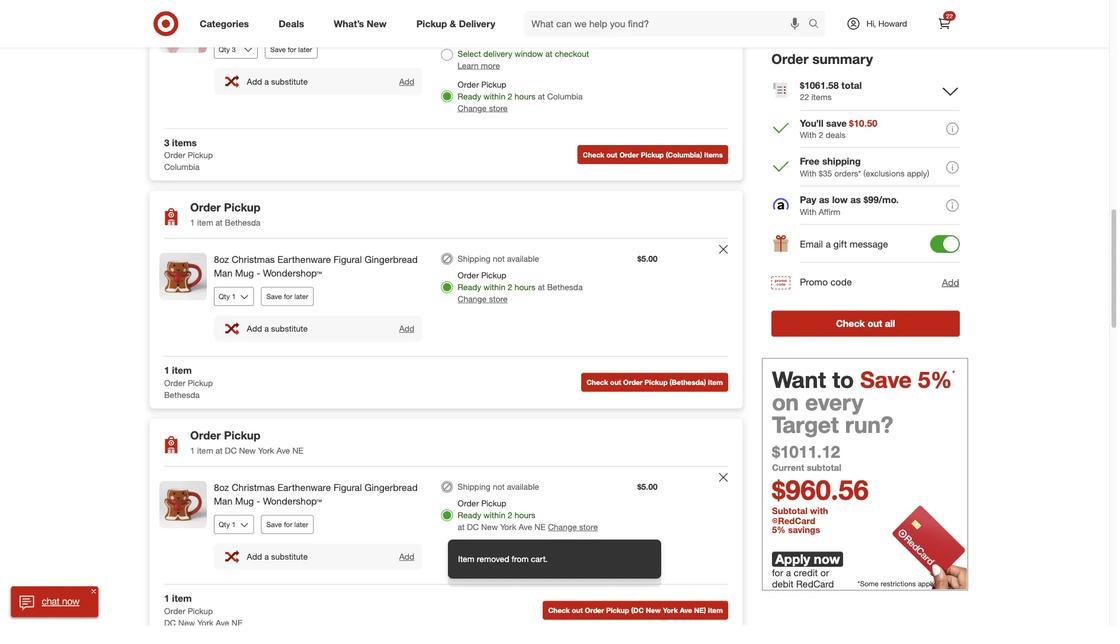 Task type: describe. For each thing, give the bounding box(es) containing it.
what's new
[[334, 18, 387, 29]]

code
[[831, 277, 852, 288]]

1 store pickup radio from the top
[[441, 90, 453, 102]]

items inside '$1061.58 total 22 items'
[[812, 92, 832, 102]]

a for same day delivery with shipt select delivery window at checkout learn more
[[264, 76, 269, 87]]

with inside pay as low as $99/mo. with affirm
[[800, 207, 817, 217]]

earthenware for order pickup 1 item at dc new york ave ne
[[278, 482, 331, 494]]

or
[[821, 567, 830, 579]]

item inside 1 item order pickup
[[172, 593, 192, 605]]

0 vertical spatial save for later button
[[265, 40, 318, 59]]

gift
[[834, 238, 847, 250]]

chat now button
[[11, 587, 99, 618]]

ready for order pickup 1 item at bethesda
[[458, 282, 482, 293]]

$6.00
[[655, 18, 673, 27]]

out for check out order pickup (columbia) items
[[607, 150, 618, 159]]

items inside 3 items order pickup columbia
[[172, 137, 197, 148]]

*some restrictions apply.
[[858, 580, 937, 589]]

dec
[[505, 19, 520, 30]]

same
[[458, 36, 479, 47]]

fri,
[[492, 19, 503, 30]]

substitute for order pickup 1 item at bethesda
[[271, 324, 308, 334]]

(columbia)
[[666, 150, 703, 159]]

with inside free shipping with $35 orders* (exclusions apply)
[[800, 168, 817, 179]]

1 vertical spatial with
[[811, 506, 829, 516]]

pay
[[800, 194, 817, 206]]

save for later for order pickup 1 item at dc new york ave ne
[[266, 520, 308, 529]]

25 sq ft thin stripe gift wrap white red/white - sugar paper&#8482; + target image
[[159, 6, 207, 53]]

free
[[800, 156, 820, 167]]

york inside button
[[663, 606, 678, 615]]

savings
[[788, 524, 821, 535]]

low
[[833, 194, 848, 206]]

dc inside order pickup 1 item at dc new york ave ne
[[225, 446, 237, 456]]

25
[[214, 7, 225, 18]]

2 for order pickup ready within 2 hours at dc new york ave ne change store
[[508, 510, 513, 521]]

want to save 5% *
[[772, 366, 956, 393]]

22 inside 22 "link"
[[947, 12, 953, 20]]

want
[[772, 366, 826, 393]]

order summary
[[772, 50, 874, 67]]

5% savings
[[772, 524, 821, 535]]

add button for order pickup ready within 2 hours at bethesda change store
[[399, 323, 415, 335]]

with inside you'll save $10.50 with 2 deals
[[800, 130, 817, 140]]

check out order pickup (bethesda) item
[[587, 378, 723, 387]]

8oz for order pickup 1 item at bethesda
[[214, 254, 229, 266]]

1 add a substitute from the top
[[247, 76, 308, 87]]

order pickup 1 item at dc new york ave ne
[[190, 429, 304, 456]]

deals
[[826, 130, 846, 140]]

0 vertical spatial later
[[298, 45, 312, 54]]

item inside '1 item order pickup bethesda'
[[172, 365, 192, 377]]

substitute for order pickup 1 item at dc new york ave ne
[[271, 552, 308, 562]]

✕ button
[[89, 587, 99, 596]]

change store button for order pickup 1 item at dc new york ave ne
[[548, 522, 598, 533]]

+
[[275, 20, 281, 32]]

$1011.12
[[772, 442, 841, 462]]

save for order pickup ready within 2 hours at bethesda change store
[[266, 292, 282, 301]]

cart item ready to fulfill group for order pickup 1 item at dc new york ave ne
[[150, 467, 743, 585]]

new inside order pickup ready within 2 hours at dc new york ave ne change store
[[481, 522, 498, 533]]

$18.00 each $6.00
[[638, 6, 673, 27]]

apply)
[[907, 168, 930, 179]]

ave inside order pickup 1 item at dc new york ave ne
[[277, 446, 290, 456]]

dc inside order pickup ready within 2 hours at dc new york ave ne change store
[[467, 522, 479, 533]]

restrictions
[[881, 580, 916, 589]]

thin
[[249, 7, 267, 18]]

order pickup ready within 2 hours at bethesda change store
[[458, 270, 583, 304]]

for for same day delivery with shipt select delivery window at checkout learn more
[[288, 45, 296, 54]]

$5.00 for order pickup 1 item at bethesda
[[638, 254, 658, 264]]

summary
[[813, 50, 874, 67]]

later for order pickup 1 item at dc new york ave ne
[[295, 520, 308, 529]]

- for order pickup 1 item at bethesda
[[257, 268, 260, 279]]

pickup inside order pickup 1 item at bethesda
[[224, 200, 261, 214]]

message
[[850, 238, 889, 250]]

available for order pickup 1 item at dc new york ave ne
[[507, 482, 540, 492]]

save for later for order pickup 1 item at bethesda
[[266, 292, 308, 301]]

check for check out all
[[836, 318, 865, 330]]

0 vertical spatial redcard
[[778, 515, 816, 526]]

redcard inside the apply now for a credit or debit redcard
[[797, 579, 834, 590]]

0 vertical spatial 5%
[[918, 366, 953, 393]]

save for same day delivery with shipt select delivery window at checkout learn more
[[270, 45, 286, 54]]

ne)
[[694, 606, 706, 615]]

man for order pickup 1 item at dc new york ave ne
[[214, 496, 233, 507]]

add a substitute for order pickup 1 item at bethesda
[[247, 324, 308, 334]]

stripe
[[270, 7, 295, 18]]

gingerbread for order pickup 1 item at bethesda
[[365, 254, 418, 266]]

*some
[[858, 580, 879, 589]]

change store button for order pickup 1 item at bethesda
[[458, 293, 508, 305]]

sugar
[[214, 20, 239, 32]]

select
[[458, 48, 481, 59]]

item inside check out order pickup (dc new york ave ne) item button
[[708, 606, 723, 615]]

pickup & delivery link
[[406, 11, 510, 37]]

not for order pickup 1 item at bethesda
[[493, 254, 505, 264]]

(bethesda)
[[670, 378, 706, 387]]

check for check out order pickup (dc new york ave ne) item
[[548, 606, 570, 615]]

affirm image
[[773, 198, 789, 210]]

columbia inside order pickup ready within 2 hours at columbia change store
[[547, 91, 583, 101]]

apply.
[[918, 580, 937, 589]]

on every target run?
[[772, 388, 894, 439]]

total
[[842, 79, 862, 91]]

3
[[164, 137, 169, 148]]

check for check out order pickup (bethesda) item
[[587, 378, 609, 387]]

pickup inside '1 item order pickup bethesda'
[[188, 378, 213, 389]]

run?
[[845, 411, 894, 439]]

at inside order pickup ready within 2 hours at columbia change store
[[538, 91, 545, 101]]

shipping for free shipping
[[823, 156, 861, 167]]

standard shipping get it by fri, dec 8
[[458, 6, 527, 30]]

york inside order pickup 1 item at dc new york ave ne
[[258, 446, 274, 456]]

new inside order pickup 1 item at dc new york ave ne
[[239, 446, 256, 456]]

25 sq ft thin stripe gift wrap white red/white - sugar paper™ + target link
[[214, 6, 422, 33]]

store pickup radio for order pickup 1 item at bethesda
[[441, 282, 453, 293]]

out for check out order pickup (bethesda) item
[[610, 378, 622, 387]]

order inside order pickup 1 item at bethesda
[[190, 200, 221, 214]]

$18.00
[[638, 6, 663, 17]]

(dc
[[632, 606, 644, 615]]

from
[[512, 554, 529, 565]]

pickup inside button
[[645, 378, 668, 387]]

add button for order pickup ready within 2 hours at dc new york ave ne change store
[[399, 551, 415, 563]]

search button
[[804, 11, 832, 39]]

shipping not available for order pickup 1 item at bethesda
[[458, 254, 540, 264]]

check out all
[[836, 318, 896, 330]]

target inside on every target run?
[[772, 411, 839, 439]]

store inside order pickup ready within 2 hours at dc new york ave ne change store
[[579, 522, 598, 533]]

check out order pickup (bethesda) item button
[[582, 373, 729, 392]]

$1061.58
[[800, 79, 839, 91]]

order inside order pickup ready within 2 hours at columbia change store
[[458, 79, 479, 89]]

you'll
[[800, 117, 824, 129]]

- inside 25 sq ft thin stripe gift wrap white red/white - sugar paper™ + target
[[415, 7, 418, 18]]

2 as from the left
[[851, 194, 861, 206]]

search
[[804, 19, 832, 31]]

for for order pickup ready within 2 hours at bethesda change store
[[284, 292, 293, 301]]

25 sq ft thin stripe gift wrap white red/white - sugar paper™ + target
[[214, 7, 418, 32]]

within for order pickup 1 item at bethesda
[[484, 282, 506, 293]]

$1061.58 total 22 items
[[800, 79, 862, 102]]

man for order pickup 1 item at bethesda
[[214, 268, 233, 279]]

subtotal
[[807, 462, 842, 473]]

add button for same day delivery with shipt select delivery window at checkout learn more
[[399, 76, 415, 87]]

email
[[800, 238, 823, 250]]

check out order pickup (dc new york ave ne) item button
[[543, 601, 729, 620]]

deals
[[279, 18, 304, 29]]

what's
[[334, 18, 364, 29]]

mug for order pickup 1 item at bethesda
[[235, 268, 254, 279]]

pay as low as $99/mo. with affirm
[[800, 194, 899, 217]]

standard
[[458, 6, 492, 17]]

at inside order pickup 1 item at bethesda
[[216, 218, 223, 228]]

wrap
[[315, 7, 338, 18]]

item removed from cart.
[[458, 554, 548, 565]]

at inside order pickup ready within 2 hours at dc new york ave ne change store
[[458, 522, 465, 533]]

ave inside order pickup ready within 2 hours at dc new york ave ne change store
[[519, 522, 532, 533]]



Task type: locate. For each thing, give the bounding box(es) containing it.
1 with from the top
[[800, 130, 817, 140]]

- for order pickup 1 item at dc new york ave ne
[[257, 496, 260, 507]]

now inside button
[[62, 596, 80, 608]]

credit
[[794, 567, 818, 579]]

0 vertical spatial target
[[283, 20, 309, 32]]

delivery down standard
[[459, 18, 496, 29]]

apply now for a credit or debit redcard
[[772, 552, 840, 590]]

0 vertical spatial change
[[458, 103, 487, 113]]

affirm image
[[772, 197, 791, 216]]

save for later button for order pickup 1 item at bethesda
[[261, 287, 314, 306]]

1 man from the top
[[214, 268, 233, 279]]

cart item ready to fulfill group for order pickup 1 item at bethesda
[[150, 239, 743, 356]]

2 horizontal spatial york
[[663, 606, 678, 615]]

subtotal with
[[772, 506, 831, 516]]

0 vertical spatial man
[[214, 268, 233, 279]]

1 vertical spatial redcard
[[797, 579, 834, 590]]

1 mug from the top
[[235, 268, 254, 279]]

1 vertical spatial cart item ready to fulfill group
[[150, 239, 743, 356]]

pickup inside 1 item order pickup
[[188, 606, 213, 617]]

2 man from the top
[[214, 496, 233, 507]]

substitute
[[271, 76, 308, 87], [271, 324, 308, 334], [271, 552, 308, 562]]

bethesda inside order pickup ready within 2 hours at bethesda change store
[[547, 282, 583, 293]]

0 vertical spatial hours
[[515, 91, 536, 101]]

1 vertical spatial now
[[62, 596, 80, 608]]

1 vertical spatial york
[[500, 522, 517, 533]]

0 vertical spatial store pickup radio
[[441, 90, 453, 102]]

pickup & delivery
[[417, 18, 496, 29]]

0 horizontal spatial 5%
[[772, 524, 786, 535]]

1 vertical spatial shipping
[[458, 482, 491, 492]]

now inside the apply now for a credit or debit redcard
[[814, 552, 840, 567]]

3 with from the top
[[800, 207, 817, 217]]

2 vertical spatial change
[[548, 522, 577, 533]]

all
[[885, 318, 896, 330]]

1 8oz from the top
[[214, 254, 229, 266]]

8oz christmas earthenware figural gingerbread man mug - wondershop™ link for order pickup 1 item at bethesda
[[214, 253, 422, 280]]

change inside order pickup ready within 2 hours at bethesda change store
[[458, 294, 487, 304]]

categories
[[200, 18, 249, 29]]

1 horizontal spatial now
[[814, 552, 840, 567]]

1 vertical spatial shipping
[[823, 156, 861, 167]]

8oz christmas earthenware figural gingerbread man mug - wondershop&#8482; image for order pickup 1 item at dc new york ave ne
[[159, 481, 207, 529]]

*
[[953, 369, 956, 378]]

delivery for &
[[459, 18, 496, 29]]

change inside order pickup ready within 2 hours at columbia change store
[[458, 103, 487, 113]]

at inside order pickup ready within 2 hours at bethesda change store
[[538, 282, 545, 293]]

ave inside button
[[680, 606, 692, 615]]

0 horizontal spatial dc
[[225, 446, 237, 456]]

1 vertical spatial save for later
[[266, 292, 308, 301]]

2 horizontal spatial items
[[812, 92, 832, 102]]

pickup inside order pickup 1 item at dc new york ave ne
[[224, 429, 261, 442]]

1 vertical spatial ave
[[519, 522, 532, 533]]

0 vertical spatial 8oz christmas earthenware figural gingerbread man mug - wondershop™
[[214, 254, 418, 279]]

$1011.12 current subtotal $960.56
[[772, 442, 869, 507]]

2 within from the top
[[484, 282, 506, 293]]

a for order pickup ready within 2 hours at bethesda change store
[[264, 324, 269, 334]]

$99/mo.
[[864, 194, 899, 206]]

now right chat
[[62, 596, 80, 608]]

within
[[484, 91, 506, 101], [484, 282, 506, 293], [484, 510, 506, 521]]

0 vertical spatial 8oz christmas earthenware figural gingerbread man mug - wondershop&#8482; image
[[159, 253, 207, 301]]

item inside check out order pickup (bethesda) item button
[[708, 378, 723, 387]]

3 items order pickup columbia
[[164, 137, 213, 172]]

8oz for order pickup 1 item at dc new york ave ne
[[214, 482, 229, 494]]

now for chat
[[62, 596, 80, 608]]

1 within from the top
[[484, 91, 506, 101]]

2 vertical spatial ave
[[680, 606, 692, 615]]

2 8oz from the top
[[214, 482, 229, 494]]

2 vertical spatial later
[[295, 520, 308, 529]]

by
[[480, 19, 489, 30]]

white
[[340, 7, 364, 18]]

3 store pickup radio from the top
[[441, 510, 453, 522]]

0 vertical spatial with
[[530, 36, 546, 47]]

add button
[[399, 76, 415, 87], [942, 275, 960, 290], [399, 323, 415, 335], [399, 551, 415, 563]]

available for order pickup 1 item at bethesda
[[507, 254, 540, 264]]

christmas down order pickup 1 item at bethesda
[[232, 254, 275, 266]]

pickup
[[417, 18, 447, 29], [481, 79, 507, 89], [188, 150, 213, 160], [641, 150, 664, 159], [224, 200, 261, 214], [481, 270, 507, 281], [188, 378, 213, 389], [645, 378, 668, 387], [224, 429, 261, 442], [481, 498, 507, 509], [188, 606, 213, 617], [606, 606, 630, 615]]

same day delivery with shipt select delivery window at checkout learn more
[[458, 36, 589, 70]]

1 vertical spatial items
[[172, 137, 197, 148]]

check for check out order pickup (columbia) items
[[583, 150, 605, 159]]

bethesda inside '1 item order pickup bethesda'
[[164, 390, 200, 400]]

2 inside you'll save $10.50 with 2 deals
[[819, 130, 824, 140]]

2 vertical spatial save for later button
[[261, 515, 314, 534]]

2 add a substitute from the top
[[247, 324, 308, 334]]

categories link
[[190, 11, 264, 37]]

0 vertical spatial add a substitute
[[247, 76, 308, 87]]

1 available from the top
[[507, 254, 540, 264]]

2 for order pickup ready within 2 hours at columbia change store
[[508, 91, 513, 101]]

0 horizontal spatial now
[[62, 596, 80, 608]]

learn more button
[[458, 59, 500, 71]]

email a gift message
[[800, 238, 889, 250]]

1 wondershop™ from the top
[[263, 268, 322, 279]]

mug for order pickup 1 item at dc new york ave ne
[[235, 496, 254, 507]]

1 earthenware from the top
[[278, 254, 331, 266]]

christmas for order pickup 1 item at bethesda
[[232, 254, 275, 266]]

2 cart item ready to fulfill group from the top
[[150, 239, 743, 356]]

save for later button
[[265, 40, 318, 59], [261, 287, 314, 306], [261, 515, 314, 534]]

1 horizontal spatial delivery
[[498, 36, 528, 47]]

1 horizontal spatial 22
[[947, 12, 953, 20]]

out inside 'button'
[[868, 318, 883, 330]]

change for order pickup ready within 2 hours at columbia change store
[[458, 103, 487, 113]]

0 vertical spatial ready
[[458, 91, 482, 101]]

2 gingerbread from the top
[[365, 482, 418, 494]]

1 vertical spatial later
[[295, 292, 308, 301]]

1
[[190, 218, 195, 228], [164, 365, 169, 377], [190, 446, 195, 456], [164, 593, 169, 605]]

2 for you'll save $10.50 with 2 deals
[[819, 130, 824, 140]]

window
[[515, 48, 543, 59]]

howard
[[879, 18, 908, 29]]

delivery down the dec at the left top of the page
[[498, 36, 528, 47]]

shipping not available up order pickup ready within 2 hours at bethesda change store
[[458, 254, 540, 264]]

1 vertical spatial store pickup radio
[[441, 282, 453, 293]]

0 horizontal spatial target
[[283, 20, 309, 32]]

hours inside order pickup ready within 2 hours at dc new york ave ne change store
[[515, 510, 536, 521]]

it
[[474, 19, 478, 30]]

3 substitute from the top
[[271, 552, 308, 562]]

shipping not available up order pickup ready within 2 hours at dc new york ave ne change store
[[458, 482, 540, 492]]

ready inside order pickup ready within 2 hours at dc new york ave ne change store
[[458, 510, 482, 521]]

1 vertical spatial christmas
[[232, 482, 275, 494]]

with down you'll at top
[[800, 130, 817, 140]]

item inside order pickup 1 item at dc new york ave ne
[[197, 446, 213, 456]]

christmas down order pickup 1 item at dc new york ave ne
[[232, 482, 275, 494]]

out inside button
[[610, 378, 622, 387]]

check out all button
[[772, 311, 960, 337]]

8oz christmas earthenware figural gingerbread man mug - wondershop™ link for order pickup 1 item at dc new york ave ne
[[214, 481, 422, 508]]

1 inside order pickup 1 item at bethesda
[[190, 218, 195, 228]]

22 down $1061.58
[[800, 92, 810, 102]]

1 $5.00 from the top
[[638, 254, 658, 264]]

change store button
[[458, 102, 508, 114], [458, 293, 508, 305], [548, 522, 598, 533]]

2 shipping not available from the top
[[458, 482, 540, 492]]

1 vertical spatial gingerbread
[[365, 482, 418, 494]]

hours for order pickup 1 item at dc new york ave ne
[[515, 510, 536, 521]]

redcard down apply now button
[[797, 579, 834, 590]]

1 as from the left
[[819, 194, 830, 206]]

add a substitute for order pickup 1 item at dc new york ave ne
[[247, 552, 308, 562]]

new inside button
[[646, 606, 661, 615]]

2 mug from the top
[[235, 496, 254, 507]]

apply
[[776, 552, 811, 567]]

cart item ready to fulfill group containing 25 sq ft thin stripe gift wrap white red/white - sugar paper™ + target
[[150, 0, 743, 128]]

2 shipping from the top
[[458, 482, 491, 492]]

with up window
[[530, 36, 546, 47]]

1 gingerbread from the top
[[365, 254, 418, 266]]

orders*
[[835, 168, 862, 179]]

1 inside 1 item order pickup
[[164, 593, 169, 605]]

ne inside order pickup ready within 2 hours at dc new york ave ne change store
[[535, 522, 546, 533]]

2 christmas from the top
[[232, 482, 275, 494]]

christmas for order pickup 1 item at dc new york ave ne
[[232, 482, 275, 494]]

a for order pickup ready within 2 hours at dc new york ave ne change store
[[264, 552, 269, 562]]

order inside order pickup 1 item at dc new york ave ne
[[190, 429, 221, 442]]

0 vertical spatial bethesda
[[225, 218, 261, 228]]

0 vertical spatial shipping
[[494, 6, 526, 17]]

0 vertical spatial change store button
[[458, 102, 508, 114]]

1 horizontal spatial columbia
[[547, 91, 583, 101]]

pickup inside order pickup ready within 2 hours at dc new york ave ne change store
[[481, 498, 507, 509]]

figural for order pickup 1 item at bethesda
[[334, 254, 362, 266]]

at
[[546, 48, 553, 59], [538, 91, 545, 101], [216, 218, 223, 228], [538, 282, 545, 293], [216, 446, 223, 456], [458, 522, 465, 533]]

2 for order pickup ready within 2 hours at bethesda change store
[[508, 282, 513, 293]]

2 with from the top
[[800, 168, 817, 179]]

3 hours from the top
[[515, 510, 536, 521]]

change inside order pickup ready within 2 hours at dc new york ave ne change store
[[548, 522, 577, 533]]

8oz christmas earthenware figural gingerbread man mug - wondershop™ for order pickup 1 item at bethesda
[[214, 254, 418, 279]]

1 shipping from the top
[[458, 254, 491, 264]]

save for later button for order pickup 1 item at dc new york ave ne
[[261, 515, 314, 534]]

delivery
[[459, 18, 496, 29], [498, 36, 528, 47]]

order inside 3 items order pickup columbia
[[164, 150, 186, 160]]

chat
[[42, 596, 60, 608]]

to
[[833, 366, 854, 393]]

check
[[583, 150, 605, 159], [836, 318, 865, 330], [587, 378, 609, 387], [548, 606, 570, 615]]

store for at columbia
[[489, 103, 508, 113]]

ne inside order pickup 1 item at dc new york ave ne
[[293, 446, 304, 456]]

8oz christmas earthenware figural gingerbread man mug - wondershop&#8482; image for order pickup 1 item at bethesda
[[159, 253, 207, 301]]

shipping not available
[[458, 254, 540, 264], [458, 482, 540, 492]]

checkout
[[555, 48, 589, 59]]

gift
[[297, 7, 313, 18]]

1 vertical spatial earthenware
[[278, 482, 331, 494]]

items inside button
[[705, 150, 723, 159]]

22 right howard
[[947, 12, 953, 20]]

items down $1061.58
[[812, 92, 832, 102]]

1 horizontal spatial ave
[[519, 522, 532, 533]]

store for at bethesda
[[489, 294, 508, 304]]

available up order pickup ready within 2 hours at bethesda change store
[[507, 254, 540, 264]]

1 8oz christmas earthenware figural gingerbread man mug - wondershop™ link from the top
[[214, 253, 422, 280]]

0 vertical spatial christmas
[[232, 254, 275, 266]]

within for order pickup 1 item at dc new york ave ne
[[484, 510, 506, 521]]

target down gift
[[283, 20, 309, 32]]

2 vertical spatial items
[[705, 150, 723, 159]]

delivery inside same day delivery with shipt select delivery window at checkout learn more
[[498, 36, 528, 47]]

as
[[819, 194, 830, 206], [851, 194, 861, 206]]

bethesda inside order pickup 1 item at bethesda
[[225, 218, 261, 228]]

shipping inside free shipping with $35 orders* (exclusions apply)
[[823, 156, 861, 167]]

1 vertical spatial change
[[458, 294, 487, 304]]

as up affirm
[[819, 194, 830, 206]]

8oz christmas earthenware figural gingerbread man mug - wondershop&#8482; image
[[159, 253, 207, 301], [159, 481, 207, 529]]

0 horizontal spatial with
[[530, 36, 546, 47]]

hours
[[515, 91, 536, 101], [515, 282, 536, 293], [515, 510, 536, 521]]

within inside order pickup ready within 2 hours at dc new york ave ne change store
[[484, 510, 506, 521]]

check out order pickup (columbia) items button
[[578, 145, 729, 164]]

2 wondershop™ from the top
[[263, 496, 322, 507]]

1 figural from the top
[[334, 254, 362, 266]]

shipt
[[548, 36, 567, 47]]

shipping for order pickup 1 item at dc new york ave ne
[[458, 482, 491, 492]]

1 vertical spatial save for later button
[[261, 287, 314, 306]]

order inside button
[[624, 378, 643, 387]]

later
[[298, 45, 312, 54], [295, 292, 308, 301], [295, 520, 308, 529]]

1 item order pickup bethesda
[[164, 365, 213, 400]]

1 vertical spatial dc
[[467, 522, 479, 533]]

$960.56
[[772, 473, 869, 507]]

1 vertical spatial store
[[489, 294, 508, 304]]

at inside same day delivery with shipt select delivery window at checkout learn more
[[546, 48, 553, 59]]

items right (columbia)
[[705, 150, 723, 159]]

3 add a substitute from the top
[[247, 552, 308, 562]]

with inside same day delivery with shipt select delivery window at checkout learn more
[[530, 36, 546, 47]]

2 vertical spatial -
[[257, 496, 260, 507]]

0 vertical spatial 8oz christmas earthenware figural gingerbread man mug - wondershop™ link
[[214, 253, 422, 280]]

1 shipping not available from the top
[[458, 254, 540, 264]]

shipping up the dec at the left top of the page
[[494, 6, 526, 17]]

ready for order pickup 1 item at dc new york ave ne
[[458, 510, 482, 521]]

8oz down order pickup 1 item at dc new york ave ne
[[214, 482, 229, 494]]

hours inside order pickup ready within 2 hours at bethesda change store
[[515, 282, 536, 293]]

1 8oz christmas earthenware figural gingerbread man mug - wondershop&#8482; image from the top
[[159, 253, 207, 301]]

0 vertical spatial with
[[800, 130, 817, 140]]

2 vertical spatial change store button
[[548, 522, 598, 533]]

Store pickup radio
[[441, 90, 453, 102], [441, 282, 453, 293], [441, 510, 453, 522]]

york inside order pickup ready within 2 hours at dc new york ave ne change store
[[500, 522, 517, 533]]

1 vertical spatial with
[[800, 168, 817, 179]]

2 ready from the top
[[458, 282, 482, 293]]

0 vertical spatial mug
[[235, 268, 254, 279]]

1 vertical spatial 8oz christmas earthenware figural gingerbread man mug - wondershop&#8482; image
[[159, 481, 207, 529]]

gingerbread for order pickup 1 item at dc new york ave ne
[[365, 482, 418, 494]]

ready inside order pickup ready within 2 hours at columbia change store
[[458, 91, 482, 101]]

0 vertical spatial columbia
[[547, 91, 583, 101]]

figural for order pickup 1 item at dc new york ave ne
[[334, 482, 362, 494]]

ne
[[293, 446, 304, 456], [535, 522, 546, 533]]

current
[[772, 462, 805, 473]]

$5.00 for order pickup 1 item at dc new york ave ne
[[638, 482, 658, 492]]

within inside order pickup ready within 2 hours at bethesda change store
[[484, 282, 506, 293]]

shipping not available for order pickup 1 item at dc new york ave ne
[[458, 482, 540, 492]]

2 vertical spatial store pickup radio
[[441, 510, 453, 522]]

2 earthenware from the top
[[278, 482, 331, 494]]

target inside 25 sq ft thin stripe gift wrap white red/white - sugar paper™ + target
[[283, 20, 309, 32]]

0 vertical spatial items
[[812, 92, 832, 102]]

2 vertical spatial ready
[[458, 510, 482, 521]]

0 vertical spatial store
[[489, 103, 508, 113]]

out for check out all
[[868, 318, 883, 330]]

$10.50
[[850, 117, 878, 129]]

store inside order pickup ready within 2 hours at columbia change store
[[489, 103, 508, 113]]

save
[[827, 117, 847, 129]]

0 vertical spatial $5.00
[[638, 254, 658, 264]]

for for order pickup ready within 2 hours at dc new york ave ne change store
[[284, 520, 293, 529]]

3 ready from the top
[[458, 510, 482, 521]]

1 inside '1 item order pickup bethesda'
[[164, 365, 169, 377]]

save for order pickup ready within 2 hours at dc new york ave ne change store
[[266, 520, 282, 529]]

order inside 1 item order pickup
[[164, 606, 186, 617]]

change for order pickup ready within 2 hours at bethesda change store
[[458, 294, 487, 304]]

hours for order pickup 1 item at bethesda
[[515, 282, 536, 293]]

1 cart item ready to fulfill group from the top
[[150, 0, 743, 128]]

columbia down "3"
[[164, 162, 200, 172]]

2 substitute from the top
[[271, 324, 308, 334]]

check inside 'button'
[[836, 318, 865, 330]]

1 vertical spatial bethesda
[[547, 282, 583, 293]]

22 inside '$1061.58 total 22 items'
[[800, 92, 810, 102]]

not for order pickup 1 item at dc new york ave ne
[[493, 482, 505, 492]]

cart item ready to fulfill group
[[150, 0, 743, 128], [150, 239, 743, 356], [150, 467, 743, 585]]

removed
[[477, 554, 510, 565]]

pickup inside order pickup ready within 2 hours at columbia change store
[[481, 79, 507, 89]]

at inside order pickup 1 item at dc new york ave ne
[[216, 446, 223, 456]]

wondershop™ for order pickup 1 item at bethesda
[[263, 268, 322, 279]]

3 within from the top
[[484, 510, 506, 521]]

store pickup radio for order pickup 1 item at dc new york ave ne
[[441, 510, 453, 522]]

order inside order pickup ready within 2 hours at bethesda change store
[[458, 270, 479, 281]]

3 cart item ready to fulfill group from the top
[[150, 467, 743, 585]]

now right apply
[[814, 552, 840, 567]]

1 vertical spatial not
[[493, 482, 505, 492]]

$35
[[819, 168, 832, 179]]

paper™
[[242, 20, 273, 32]]

0 vertical spatial earthenware
[[278, 254, 331, 266]]

✕
[[92, 588, 96, 595]]

item
[[197, 218, 213, 228], [172, 365, 192, 377], [708, 378, 723, 387], [197, 446, 213, 456], [172, 593, 192, 605], [708, 606, 723, 615]]

2 figural from the top
[[334, 482, 362, 494]]

2 $5.00 from the top
[[638, 482, 658, 492]]

not up order pickup ready within 2 hours at bethesda change store
[[493, 254, 505, 264]]

with up savings
[[811, 506, 829, 516]]

redcard up apply
[[778, 515, 816, 526]]

order pickup 1 item at bethesda
[[190, 200, 261, 228]]

0 horizontal spatial 22
[[800, 92, 810, 102]]

2 vertical spatial substitute
[[271, 552, 308, 562]]

wondershop™ for order pickup 1 item at dc new york ave ne
[[263, 496, 322, 507]]

1 vertical spatial $5.00
[[638, 482, 658, 492]]

What can we help you find? suggestions appear below search field
[[525, 11, 812, 37]]

earthenware
[[278, 254, 331, 266], [278, 482, 331, 494]]

2 inside order pickup ready within 2 hours at columbia change store
[[508, 91, 513, 101]]

5%
[[918, 366, 953, 393], [772, 524, 786, 535]]

None radio
[[441, 12, 453, 24], [441, 49, 453, 61], [441, 253, 453, 265], [441, 481, 453, 493], [441, 12, 453, 24], [441, 49, 453, 61], [441, 253, 453, 265], [441, 481, 453, 493]]

1 horizontal spatial ne
[[535, 522, 546, 533]]

0 vertical spatial save for later
[[270, 45, 312, 54]]

shipping up orders*
[[823, 156, 861, 167]]

2 8oz christmas earthenware figural gingerbread man mug - wondershop&#8482; image from the top
[[159, 481, 207, 529]]

1 not from the top
[[493, 254, 505, 264]]

2 vertical spatial add a substitute
[[247, 552, 308, 562]]

1 vertical spatial target
[[772, 411, 839, 439]]

1 vertical spatial 8oz christmas earthenware figural gingerbread man mug - wondershop™
[[214, 482, 418, 507]]

columbia down checkout
[[547, 91, 583, 101]]

for inside the apply now for a credit or debit redcard
[[772, 567, 784, 579]]

1 8oz christmas earthenware figural gingerbread man mug - wondershop™ from the top
[[214, 254, 418, 279]]

apply now button
[[772, 552, 844, 567]]

target up $1011.12 in the right of the page
[[772, 411, 839, 439]]

items
[[812, 92, 832, 102], [172, 137, 197, 148], [705, 150, 723, 159]]

ready inside order pickup ready within 2 hours at bethesda change store
[[458, 282, 482, 293]]

mug
[[235, 268, 254, 279], [235, 496, 254, 507]]

pickup inside 3 items order pickup columbia
[[188, 150, 213, 160]]

now for apply
[[814, 552, 840, 567]]

1 hours from the top
[[515, 91, 536, 101]]

order inside order pickup ready within 2 hours at dc new york ave ne change store
[[458, 498, 479, 509]]

8oz christmas earthenware figural gingerbread man mug - wondershop™ for order pickup 1 item at dc new york ave ne
[[214, 482, 418, 507]]

2 inside order pickup ready within 2 hours at dc new york ave ne change store
[[508, 510, 513, 521]]

chat now dialog
[[11, 587, 99, 618]]

shipping for standard shipping
[[494, 6, 526, 17]]

available up order pickup ready within 2 hours at dc new york ave ne change store
[[507, 482, 540, 492]]

bethesda
[[225, 218, 261, 228], [547, 282, 583, 293], [164, 390, 200, 400]]

hours inside order pickup ready within 2 hours at columbia change store
[[515, 91, 536, 101]]

0 vertical spatial shipping
[[458, 254, 491, 264]]

2 store pickup radio from the top
[[441, 282, 453, 293]]

1 vertical spatial 5%
[[772, 524, 786, 535]]

pickup inside order pickup ready within 2 hours at bethesda change store
[[481, 270, 507, 281]]

1 vertical spatial change store button
[[458, 293, 508, 305]]

2 available from the top
[[507, 482, 540, 492]]

promo code
[[800, 277, 852, 288]]

0 vertical spatial shipping not available
[[458, 254, 540, 264]]

delivery for day
[[498, 36, 528, 47]]

0 horizontal spatial delivery
[[459, 18, 496, 29]]

out for check out order pickup (dc new york ave ne) item
[[572, 606, 583, 615]]

8oz down order pickup 1 item at bethesda
[[214, 254, 229, 266]]

shipping for order pickup 1 item at bethesda
[[458, 254, 491, 264]]

(exclusions
[[864, 168, 905, 179]]

hi, howard
[[867, 18, 908, 29]]

order pickup ready within 2 hours at dc new york ave ne change store
[[458, 498, 598, 533]]

store inside order pickup ready within 2 hours at bethesda change store
[[489, 294, 508, 304]]

more
[[481, 60, 500, 70]]

as right low
[[851, 194, 861, 206]]

within inside order pickup ready within 2 hours at columbia change store
[[484, 91, 506, 101]]

0 vertical spatial 22
[[947, 12, 953, 20]]

0 vertical spatial wondershop™
[[263, 268, 322, 279]]

earthenware for order pickup 1 item at bethesda
[[278, 254, 331, 266]]

with down free
[[800, 168, 817, 179]]

1 vertical spatial 8oz christmas earthenware figural gingerbread man mug - wondershop™ link
[[214, 481, 422, 508]]

subtotal
[[772, 506, 808, 516]]

2 hours from the top
[[515, 282, 536, 293]]

not up order pickup ready within 2 hours at dc new york ave ne change store
[[493, 482, 505, 492]]

2 vertical spatial save for later
[[266, 520, 308, 529]]

1 vertical spatial available
[[507, 482, 540, 492]]

wondershop™
[[263, 268, 322, 279], [263, 496, 322, 507]]

deals link
[[269, 11, 319, 37]]

item inside order pickup 1 item at bethesda
[[197, 218, 213, 228]]

check inside button
[[587, 378, 609, 387]]

2 8oz christmas earthenware figural gingerbread man mug - wondershop™ from the top
[[214, 482, 418, 507]]

0 vertical spatial now
[[814, 552, 840, 567]]

0 vertical spatial cart item ready to fulfill group
[[150, 0, 743, 128]]

shipping inside standard shipping get it by fri, dec 8
[[494, 6, 526, 17]]

1 vertical spatial hours
[[515, 282, 536, 293]]

2 vertical spatial within
[[484, 510, 506, 521]]

out
[[607, 150, 618, 159], [868, 318, 883, 330], [610, 378, 622, 387], [572, 606, 583, 615]]

0 vertical spatial 8oz
[[214, 254, 229, 266]]

1 ready from the top
[[458, 91, 482, 101]]

0 vertical spatial york
[[258, 446, 274, 456]]

free shipping with $35 orders* (exclusions apply)
[[800, 156, 930, 179]]

with down pay
[[800, 207, 817, 217]]

debit
[[772, 579, 794, 590]]

1 christmas from the top
[[232, 254, 275, 266]]

2 vertical spatial with
[[800, 207, 817, 217]]

item
[[458, 554, 475, 565]]

2 inside order pickup ready within 2 hours at bethesda change store
[[508, 282, 513, 293]]

0 horizontal spatial shipping
[[494, 6, 526, 17]]

0 horizontal spatial as
[[819, 194, 830, 206]]

1 inside order pickup 1 item at dc new york ave ne
[[190, 446, 195, 456]]

1 substitute from the top
[[271, 76, 308, 87]]

items right "3"
[[172, 137, 197, 148]]

0 horizontal spatial bethesda
[[164, 390, 200, 400]]

1 vertical spatial shipping not available
[[458, 482, 540, 492]]

2 8oz christmas earthenware figural gingerbread man mug - wondershop™ link from the top
[[214, 481, 422, 508]]

2 vertical spatial york
[[663, 606, 678, 615]]

-
[[415, 7, 418, 18], [257, 268, 260, 279], [257, 496, 260, 507]]

columbia inside 3 items order pickup columbia
[[164, 162, 200, 172]]

1 horizontal spatial bethesda
[[225, 218, 261, 228]]

check out order pickup (columbia) items
[[583, 150, 723, 159]]

later for order pickup 1 item at bethesda
[[295, 292, 308, 301]]

order inside '1 item order pickup bethesda'
[[164, 378, 186, 389]]

2 not from the top
[[493, 482, 505, 492]]

a inside the apply now for a credit or debit redcard
[[786, 567, 791, 579]]

sq
[[227, 7, 238, 18]]

1 vertical spatial add a substitute
[[247, 324, 308, 334]]



Task type: vqa. For each thing, say whether or not it's contained in the screenshot.
the left the 2
no



